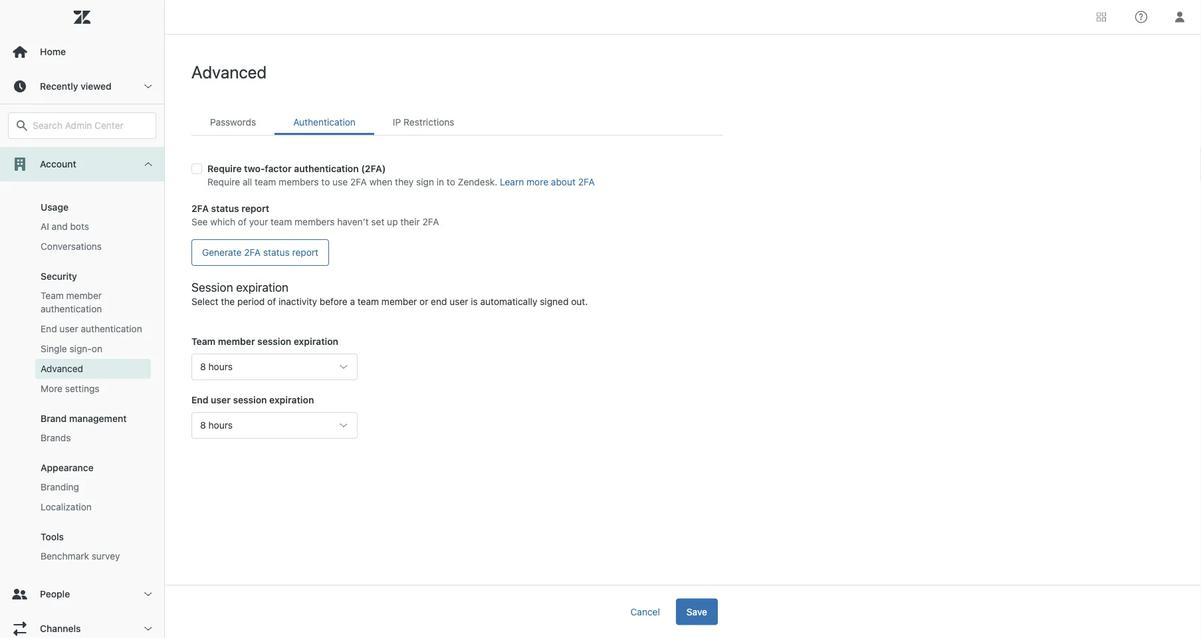Task type: describe. For each thing, give the bounding box(es) containing it.
more
[[41, 383, 63, 394]]

expiration for end user session expiration
[[270, 395, 314, 406]]

signed
[[540, 296, 569, 307]]

tab list containing passwords
[[192, 109, 724, 136]]

brand management element
[[41, 413, 127, 424]]

sign-
[[70, 344, 92, 355]]

security
[[41, 271, 77, 282]]

team member authentication link
[[35, 286, 151, 319]]

user inside session expiration select the period of inactivity before a team member or end user is automatically signed out.
[[450, 296, 469, 307]]

2fa right their
[[423, 217, 439, 227]]

period
[[238, 296, 265, 307]]

up
[[387, 217, 398, 227]]

which
[[210, 217, 236, 227]]

passwords
[[210, 117, 256, 128]]

contacts element
[[41, 171, 79, 184]]

two-
[[244, 163, 265, 174]]

expiration for team member session expiration
[[294, 336, 339, 347]]

about
[[551, 177, 576, 188]]

authentication inside require two-factor authentication (2fa) require all team members to use 2fa when they sign in to zendesk. learn more about 2fa
[[294, 163, 359, 174]]

passwords tab
[[192, 109, 275, 135]]

ai
[[41, 221, 49, 232]]

learn
[[500, 177, 524, 188]]

haven't
[[337, 217, 369, 227]]

a
[[350, 296, 355, 307]]

brand
[[41, 413, 67, 424]]

channels
[[40, 624, 81, 635]]

team for team member authentication
[[41, 290, 64, 301]]

ip restrictions
[[393, 117, 455, 128]]

team for report
[[271, 217, 292, 227]]

end for end user session expiration
[[192, 395, 209, 406]]

tree item inside primary element
[[0, 78, 164, 577]]

the
[[221, 296, 235, 307]]

see
[[192, 217, 208, 227]]

generate 2fa status report button
[[192, 239, 329, 266]]

ip
[[393, 117, 401, 128]]

8 hours for user
[[200, 420, 233, 431]]

team member authentication
[[41, 290, 102, 315]]

usage element
[[41, 202, 69, 213]]

tree inside primary element
[[0, 78, 164, 639]]

generate
[[202, 247, 242, 258]]

advanced inside account group
[[41, 364, 83, 374]]

8 for team
[[200, 362, 206, 373]]

member for team member authentication
[[66, 290, 102, 301]]

people
[[40, 589, 70, 600]]

primary element
[[0, 0, 165, 639]]

members for to
[[279, 177, 319, 188]]

member for team member session expiration
[[218, 336, 255, 347]]

tools element
[[41, 532, 64, 543]]

survey
[[92, 551, 120, 562]]

end user authentication
[[41, 324, 142, 335]]

8 for end
[[200, 420, 206, 431]]

usage
[[41, 202, 69, 213]]

sign
[[416, 177, 434, 188]]

zendesk.
[[458, 177, 498, 188]]

automatically
[[481, 296, 538, 307]]

conversations link
[[35, 237, 151, 257]]

authentication for member
[[41, 304, 102, 315]]

none search field inside primary element
[[1, 112, 163, 139]]

end user authentication link
[[35, 319, 151, 339]]

session for member
[[258, 336, 292, 347]]

end user authentication element
[[41, 323, 142, 336]]

settings
[[65, 383, 100, 394]]

contacts
[[41, 172, 79, 183]]

localization
[[41, 502, 92, 513]]

cancel
[[631, 607, 660, 618]]

session expiration select the period of inactivity before a team member or end user is automatically signed out.
[[192, 280, 588, 307]]

more settings link
[[35, 379, 151, 399]]

authentication tab
[[275, 109, 374, 135]]

advanced link
[[35, 359, 151, 379]]

authentication for user
[[81, 324, 142, 335]]

Search Admin Center field
[[33, 120, 148, 132]]

ai and bots
[[41, 221, 89, 232]]

(2fa)
[[361, 163, 386, 174]]

all
[[243, 177, 252, 188]]

8 hours for member
[[200, 362, 233, 373]]

management
[[69, 413, 127, 424]]

branding
[[41, 482, 79, 493]]

security element
[[41, 271, 77, 282]]

home button
[[0, 35, 164, 69]]

ai and bots element
[[41, 220, 89, 233]]

save button
[[676, 599, 718, 626]]

restrictions
[[404, 117, 455, 128]]

user for end user session expiration
[[211, 395, 231, 406]]

members for haven't
[[295, 217, 335, 227]]

on
[[92, 344, 102, 355]]

factor
[[265, 163, 292, 174]]

more settings
[[41, 383, 100, 394]]

1 require from the top
[[208, 163, 242, 174]]

authentication
[[293, 117, 356, 128]]

home
[[40, 46, 66, 57]]

brands
[[41, 433, 71, 444]]

1 to from the left
[[322, 177, 330, 188]]

branding element
[[41, 481, 79, 494]]

is
[[471, 296, 478, 307]]

brand management
[[41, 413, 127, 424]]

contacts link
[[35, 168, 151, 188]]

subscription link
[[35, 148, 151, 168]]

bots
[[70, 221, 89, 232]]

or
[[420, 296, 429, 307]]

learn more about 2fa link
[[500, 177, 595, 188]]

2fa inside button
[[244, 247, 261, 258]]

team member session expiration
[[192, 336, 339, 347]]



Task type: locate. For each thing, give the bounding box(es) containing it.
2 horizontal spatial user
[[450, 296, 469, 307]]

hours for member
[[209, 362, 233, 373]]

brands element
[[41, 432, 71, 445]]

2fa status report see which of your team members haven't set up their 2fa
[[192, 203, 439, 227]]

expiration inside session expiration select the period of inactivity before a team member or end user is automatically signed out.
[[236, 280, 289, 294]]

1 horizontal spatial status
[[263, 247, 290, 258]]

status up the which
[[211, 203, 239, 214]]

expiration down team member session expiration
[[270, 395, 314, 406]]

member down the the
[[218, 336, 255, 347]]

user
[[450, 296, 469, 307], [59, 324, 78, 335], [211, 395, 231, 406]]

0 horizontal spatial of
[[238, 217, 247, 227]]

account
[[40, 159, 76, 170]]

1 8 from the top
[[200, 362, 206, 373]]

0 vertical spatial team
[[41, 290, 64, 301]]

session down team member session expiration
[[233, 395, 267, 406]]

1 horizontal spatial report
[[292, 247, 319, 258]]

account button
[[0, 147, 164, 182]]

before
[[320, 296, 348, 307]]

tree
[[0, 78, 164, 639]]

appearance
[[41, 463, 94, 474]]

8 hours down end user session expiration in the left bottom of the page
[[200, 420, 233, 431]]

conversations
[[41, 241, 102, 252]]

0 horizontal spatial report
[[242, 203, 270, 214]]

recently viewed
[[40, 81, 112, 92]]

hours down end user session expiration in the left bottom of the page
[[209, 420, 233, 431]]

team down select
[[192, 336, 216, 347]]

team inside session expiration select the period of inactivity before a team member or end user is automatically signed out.
[[358, 296, 379, 307]]

zendesk products image
[[1098, 12, 1107, 22]]

0 vertical spatial hours
[[209, 362, 233, 373]]

0 vertical spatial expiration
[[236, 280, 289, 294]]

1 horizontal spatial end
[[192, 395, 209, 406]]

member down security
[[66, 290, 102, 301]]

cancel button
[[620, 599, 671, 626]]

appearance element
[[41, 463, 94, 474]]

0 vertical spatial members
[[279, 177, 319, 188]]

1 vertical spatial 8 hours
[[200, 420, 233, 431]]

2 vertical spatial team
[[358, 296, 379, 307]]

2fa up see
[[192, 203, 209, 214]]

status inside button
[[263, 247, 290, 258]]

2 vertical spatial expiration
[[270, 395, 314, 406]]

1 vertical spatial report
[[292, 247, 319, 258]]

branding link
[[35, 478, 151, 498]]

1 vertical spatial members
[[295, 217, 335, 227]]

help image
[[1136, 11, 1148, 23]]

they
[[395, 177, 414, 188]]

0 horizontal spatial team
[[41, 290, 64, 301]]

0 vertical spatial status
[[211, 203, 239, 214]]

1 vertical spatial require
[[208, 177, 240, 188]]

2 8 hours from the top
[[200, 420, 233, 431]]

member inside team member authentication
[[66, 290, 102, 301]]

expiration up period
[[236, 280, 289, 294]]

ip restrictions tab
[[374, 109, 473, 135]]

members inside 2fa status report see which of your team members haven't set up their 2fa
[[295, 217, 335, 227]]

end for end user authentication
[[41, 324, 57, 335]]

their
[[401, 217, 420, 227]]

authentication up use in the left top of the page
[[294, 163, 359, 174]]

1 horizontal spatial user
[[211, 395, 231, 406]]

advanced element
[[41, 363, 83, 376]]

end
[[41, 324, 57, 335], [192, 395, 209, 406]]

save
[[687, 607, 708, 618]]

subscription
[[41, 152, 95, 163]]

benchmark
[[41, 551, 89, 562]]

channels button
[[0, 612, 164, 639]]

team
[[255, 177, 276, 188], [271, 217, 292, 227], [358, 296, 379, 307]]

status inside 2fa status report see which of your team members haven't set up their 2fa
[[211, 203, 239, 214]]

0 vertical spatial 8 hours
[[200, 362, 233, 373]]

of right period
[[267, 296, 276, 307]]

team right a
[[358, 296, 379, 307]]

1 horizontal spatial advanced
[[192, 62, 267, 82]]

authentication
[[294, 163, 359, 174], [41, 304, 102, 315], [81, 324, 142, 335]]

recently viewed button
[[0, 69, 164, 104]]

team down two-
[[255, 177, 276, 188]]

1 vertical spatial team
[[192, 336, 216, 347]]

1 horizontal spatial team
[[192, 336, 216, 347]]

member inside session expiration select the period of inactivity before a team member or end user is automatically signed out.
[[382, 296, 417, 307]]

status down your
[[263, 247, 290, 258]]

2fa right use in the left top of the page
[[351, 177, 367, 188]]

single sign-on element
[[41, 343, 102, 356]]

user menu image
[[1172, 8, 1189, 26]]

team for factor
[[255, 177, 276, 188]]

members
[[279, 177, 319, 188], [295, 217, 335, 227]]

8 hours up end user session expiration in the left bottom of the page
[[200, 362, 233, 373]]

team
[[41, 290, 64, 301], [192, 336, 216, 347]]

members down factor
[[279, 177, 319, 188]]

session
[[258, 336, 292, 347], [233, 395, 267, 406]]

1 horizontal spatial member
[[218, 336, 255, 347]]

member
[[66, 290, 102, 301], [382, 296, 417, 307], [218, 336, 255, 347]]

2 8 from the top
[[200, 420, 206, 431]]

tools
[[41, 532, 64, 543]]

end inside account group
[[41, 324, 57, 335]]

single sign-on
[[41, 344, 102, 355]]

of for expiration
[[267, 296, 276, 307]]

to left use in the left top of the page
[[322, 177, 330, 188]]

select
[[192, 296, 219, 307]]

2fa right generate
[[244, 247, 261, 258]]

0 horizontal spatial to
[[322, 177, 330, 188]]

2 hours from the top
[[209, 420, 233, 431]]

benchmark survey link
[[35, 547, 151, 567]]

people button
[[0, 577, 164, 612]]

expiration down before at the left of the page
[[294, 336, 339, 347]]

expiration
[[236, 280, 289, 294], [294, 336, 339, 347], [270, 395, 314, 406]]

members inside require two-factor authentication (2fa) require all team members to use 2fa when they sign in to zendesk. learn more about 2fa
[[279, 177, 319, 188]]

1 vertical spatial authentication
[[41, 304, 102, 315]]

session for user
[[233, 395, 267, 406]]

to right in
[[447, 177, 456, 188]]

when
[[370, 177, 393, 188]]

tree item containing subscription
[[0, 78, 164, 577]]

advanced down single
[[41, 364, 83, 374]]

0 horizontal spatial advanced
[[41, 364, 83, 374]]

0 vertical spatial of
[[238, 217, 247, 227]]

2fa
[[351, 177, 367, 188], [579, 177, 595, 188], [192, 203, 209, 214], [423, 217, 439, 227], [244, 247, 261, 258]]

2 to from the left
[[447, 177, 456, 188]]

2 require from the top
[[208, 177, 240, 188]]

team for team member session expiration
[[192, 336, 216, 347]]

1 8 hours from the top
[[200, 362, 233, 373]]

0 horizontal spatial status
[[211, 203, 239, 214]]

inactivity
[[279, 296, 317, 307]]

authentication up on in the left of the page
[[81, 324, 142, 335]]

8 down end user session expiration in the left bottom of the page
[[200, 420, 206, 431]]

require left two-
[[208, 163, 242, 174]]

report down 2fa status report see which of your team members haven't set up their 2fa
[[292, 247, 319, 258]]

team inside require two-factor authentication (2fa) require all team members to use 2fa when they sign in to zendesk. learn more about 2fa
[[255, 177, 276, 188]]

subscription element
[[41, 151, 95, 164]]

1 horizontal spatial of
[[267, 296, 276, 307]]

of left your
[[238, 217, 247, 227]]

of inside session expiration select the period of inactivity before a team member or end user is automatically signed out.
[[267, 296, 276, 307]]

0 vertical spatial team
[[255, 177, 276, 188]]

None search field
[[1, 112, 163, 139]]

report inside button
[[292, 247, 319, 258]]

0 horizontal spatial member
[[66, 290, 102, 301]]

1 vertical spatial of
[[267, 296, 276, 307]]

0 vertical spatial authentication
[[294, 163, 359, 174]]

1 vertical spatial advanced
[[41, 364, 83, 374]]

advanced up passwords tab
[[192, 62, 267, 82]]

8
[[200, 362, 206, 373], [200, 420, 206, 431]]

and
[[52, 221, 68, 232]]

benchmark survey element
[[41, 550, 120, 563]]

0 vertical spatial advanced
[[192, 62, 267, 82]]

member left or
[[382, 296, 417, 307]]

brands link
[[35, 428, 151, 448]]

out.
[[572, 296, 588, 307]]

hours for user
[[209, 420, 233, 431]]

1 vertical spatial hours
[[209, 420, 233, 431]]

team down security
[[41, 290, 64, 301]]

tab list
[[192, 109, 724, 136]]

require
[[208, 163, 242, 174], [208, 177, 240, 188]]

recently
[[40, 81, 78, 92]]

1 vertical spatial 8
[[200, 420, 206, 431]]

team right your
[[271, 217, 292, 227]]

1 vertical spatial expiration
[[294, 336, 339, 347]]

localization link
[[35, 498, 151, 518]]

0 vertical spatial session
[[258, 336, 292, 347]]

team inside team member authentication
[[41, 290, 64, 301]]

single
[[41, 344, 67, 355]]

8 up end user session expiration in the left bottom of the page
[[200, 362, 206, 373]]

tree item
[[0, 78, 164, 577]]

authentication up end user authentication
[[41, 304, 102, 315]]

1 horizontal spatial to
[[447, 177, 456, 188]]

advanced
[[192, 62, 267, 82], [41, 364, 83, 374]]

1 vertical spatial status
[[263, 247, 290, 258]]

1 vertical spatial user
[[59, 324, 78, 335]]

viewed
[[81, 81, 112, 92]]

1 vertical spatial team
[[271, 217, 292, 227]]

1 vertical spatial end
[[192, 395, 209, 406]]

2 vertical spatial authentication
[[81, 324, 142, 335]]

2 vertical spatial user
[[211, 395, 231, 406]]

0 vertical spatial require
[[208, 163, 242, 174]]

2 horizontal spatial member
[[382, 296, 417, 307]]

user inside account group
[[59, 324, 78, 335]]

localization element
[[41, 501, 92, 514]]

hours up end user session expiration in the left bottom of the page
[[209, 362, 233, 373]]

0 horizontal spatial end
[[41, 324, 57, 335]]

2fa right about
[[579, 177, 595, 188]]

more
[[527, 177, 549, 188]]

single sign-on link
[[35, 339, 151, 359]]

conversations element
[[41, 240, 102, 253]]

0 vertical spatial user
[[450, 296, 469, 307]]

generate 2fa status report
[[202, 247, 319, 258]]

report inside 2fa status report see which of your team members haven't set up their 2fa
[[242, 203, 270, 214]]

0 vertical spatial 8
[[200, 362, 206, 373]]

end user session expiration
[[192, 395, 314, 406]]

tree containing subscription
[[0, 78, 164, 639]]

team inside 2fa status report see which of your team members haven't set up their 2fa
[[271, 217, 292, 227]]

end
[[431, 296, 447, 307]]

in
[[437, 177, 444, 188]]

8 hours
[[200, 362, 233, 373], [200, 420, 233, 431]]

members left haven't
[[295, 217, 335, 227]]

use
[[333, 177, 348, 188]]

of for status
[[238, 217, 247, 227]]

require left all
[[208, 177, 240, 188]]

session
[[192, 280, 233, 294]]

1 vertical spatial session
[[233, 395, 267, 406]]

set
[[371, 217, 385, 227]]

session down period
[[258, 336, 292, 347]]

more settings element
[[41, 382, 100, 396]]

team member authentication element
[[41, 289, 146, 316]]

0 vertical spatial end
[[41, 324, 57, 335]]

of inside 2fa status report see which of your team members haven't set up their 2fa
[[238, 217, 247, 227]]

0 horizontal spatial user
[[59, 324, 78, 335]]

1 hours from the top
[[209, 362, 233, 373]]

report up your
[[242, 203, 270, 214]]

ai and bots link
[[35, 217, 151, 237]]

0 vertical spatial report
[[242, 203, 270, 214]]

benchmark survey
[[41, 551, 120, 562]]

account group
[[0, 113, 164, 577]]

user for end user authentication
[[59, 324, 78, 335]]



Task type: vqa. For each thing, say whether or not it's contained in the screenshot.
top '8 Hours'
yes



